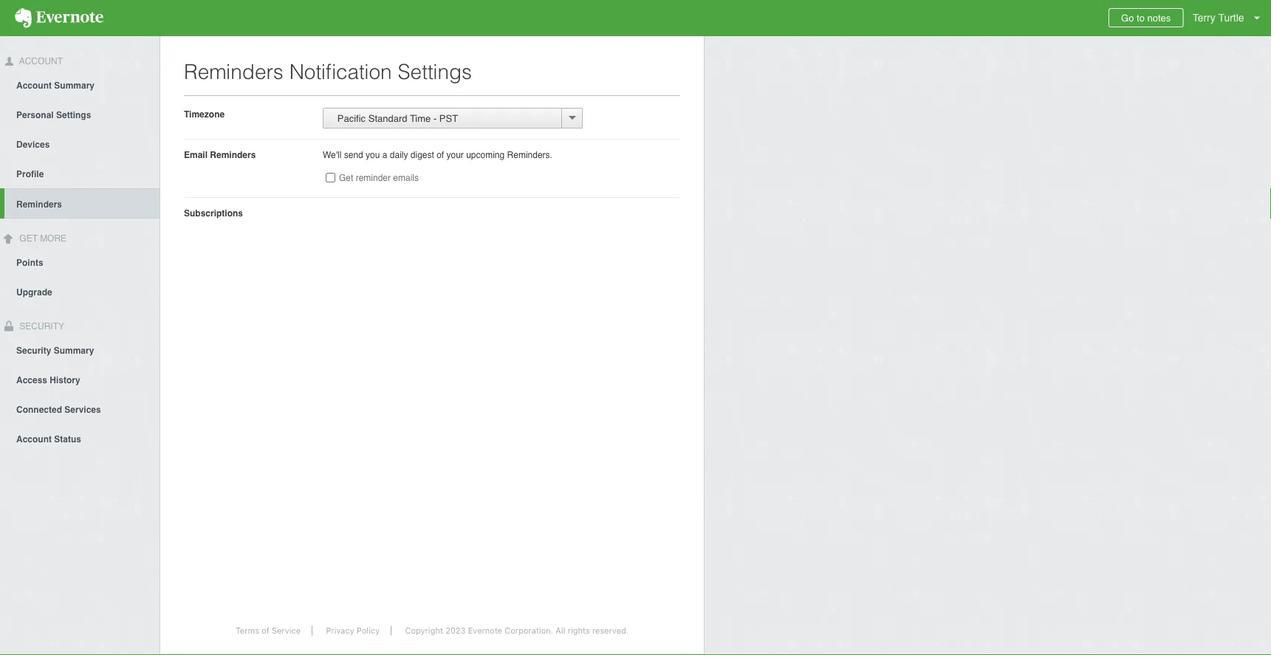 Task type: describe. For each thing, give the bounding box(es) containing it.
privacy
[[326, 626, 354, 636]]

copyright 2023 evernote corporation. all rights reserved.
[[405, 626, 629, 636]]

access history
[[16, 375, 80, 385]]

notes
[[1148, 12, 1172, 23]]

reminders notification settings
[[184, 60, 472, 84]]

upgrade
[[16, 287, 52, 298]]

profile
[[16, 169, 44, 179]]

reminder
[[356, 173, 391, 183]]

account status
[[16, 434, 81, 444]]

timezone
[[184, 109, 225, 119]]

pacific standard time - pst
[[330, 113, 458, 124]]

policy
[[357, 626, 380, 636]]

personal settings
[[16, 110, 91, 120]]

more
[[40, 233, 67, 244]]

reminders link
[[4, 188, 160, 219]]

0 horizontal spatial of
[[262, 626, 270, 636]]

get for get reminder emails
[[339, 173, 354, 183]]

we'll
[[323, 150, 342, 160]]

security summary link
[[0, 335, 160, 365]]

2023
[[446, 626, 466, 636]]

0 vertical spatial settings
[[398, 60, 472, 84]]

reminders for reminders notification settings
[[184, 60, 284, 84]]

personal
[[16, 110, 54, 120]]

status
[[54, 434, 81, 444]]

connected services link
[[0, 394, 160, 424]]

-
[[434, 113, 437, 124]]

time
[[410, 113, 431, 124]]

account for account summary
[[16, 80, 52, 91]]

go
[[1122, 12, 1135, 23]]

you
[[366, 150, 380, 160]]

daily
[[390, 150, 408, 160]]

account for account status
[[16, 434, 52, 444]]

get reminder emails
[[339, 173, 419, 183]]

reminders for 'reminders' link
[[16, 199, 62, 210]]

profile link
[[0, 159, 160, 188]]

a
[[383, 150, 388, 160]]

go to notes link
[[1109, 8, 1184, 27]]

evernote
[[468, 626, 503, 636]]

subscriptions
[[184, 208, 243, 218]]

get more
[[17, 233, 67, 244]]

access
[[16, 375, 47, 385]]

services
[[65, 405, 101, 415]]

to
[[1137, 12, 1145, 23]]

email
[[184, 150, 208, 160]]

corporation.
[[505, 626, 554, 636]]

privacy policy link
[[315, 626, 392, 636]]

terms of service
[[236, 626, 301, 636]]

terms of service link
[[225, 626, 313, 636]]

go to notes
[[1122, 12, 1172, 23]]

copyright
[[405, 626, 443, 636]]



Task type: vqa. For each thing, say whether or not it's contained in the screenshot.
the 2023
yes



Task type: locate. For each thing, give the bounding box(es) containing it.
1 horizontal spatial get
[[339, 173, 354, 183]]

1 horizontal spatial of
[[437, 150, 444, 160]]

of left your
[[437, 150, 444, 160]]

settings up devices link
[[56, 110, 91, 120]]

upgrade link
[[0, 277, 160, 306]]

0 vertical spatial summary
[[54, 80, 95, 91]]

1 vertical spatial security
[[16, 345, 51, 356]]

summary for account summary
[[54, 80, 95, 91]]

connected services
[[16, 405, 101, 415]]

upcoming
[[466, 150, 505, 160]]

security for security
[[17, 321, 64, 332]]

privacy policy
[[326, 626, 380, 636]]

personal settings link
[[0, 100, 160, 129]]

account for account
[[17, 56, 63, 67]]

account down connected
[[16, 434, 52, 444]]

0 vertical spatial security
[[17, 321, 64, 332]]

of
[[437, 150, 444, 160], [262, 626, 270, 636]]

1 vertical spatial get
[[19, 233, 38, 244]]

reminders
[[184, 60, 284, 84], [210, 150, 256, 160], [16, 199, 62, 210]]

access history link
[[0, 365, 160, 394]]

of right terms
[[262, 626, 270, 636]]

email reminders
[[184, 150, 256, 160]]

reminders up timezone
[[184, 60, 284, 84]]

terry
[[1193, 12, 1216, 24]]

1 horizontal spatial settings
[[398, 60, 472, 84]]

0 vertical spatial account
[[17, 56, 63, 67]]

0 horizontal spatial get
[[19, 233, 38, 244]]

0 vertical spatial reminders
[[184, 60, 284, 84]]

pacific
[[338, 113, 366, 124]]

0 horizontal spatial settings
[[56, 110, 91, 120]]

security summary
[[16, 345, 94, 356]]

turtle
[[1219, 12, 1245, 24]]

get up the points
[[19, 233, 38, 244]]

reminders.
[[507, 150, 553, 160]]

standard
[[369, 113, 408, 124]]

summary up access history link
[[54, 345, 94, 356]]

settings up the -
[[398, 60, 472, 84]]

reminders inside 'reminders' link
[[16, 199, 62, 210]]

devices link
[[0, 129, 160, 159]]

points link
[[0, 247, 160, 277]]

terms
[[236, 626, 259, 636]]

account
[[17, 56, 63, 67], [16, 80, 52, 91], [16, 434, 52, 444]]

digest
[[411, 150, 434, 160]]

evernote image
[[0, 8, 118, 28]]

connected
[[16, 405, 62, 415]]

2 vertical spatial account
[[16, 434, 52, 444]]

evernote link
[[0, 0, 118, 36]]

history
[[50, 375, 80, 385]]

account summary link
[[0, 70, 160, 100]]

reminders right the email
[[210, 150, 256, 160]]

get right get reminder emails 'option'
[[339, 173, 354, 183]]

summary
[[54, 80, 95, 91], [54, 345, 94, 356]]

0 vertical spatial of
[[437, 150, 444, 160]]

account summary
[[16, 80, 95, 91]]

account status link
[[0, 424, 160, 453]]

security up security summary
[[17, 321, 64, 332]]

reserved.
[[593, 626, 629, 636]]

notification
[[289, 60, 392, 84]]

account up the account summary
[[17, 56, 63, 67]]

summary for security summary
[[54, 345, 94, 356]]

terry turtle link
[[1190, 0, 1272, 36]]

get for get more
[[19, 233, 38, 244]]

service
[[272, 626, 301, 636]]

1 vertical spatial reminders
[[210, 150, 256, 160]]

1 vertical spatial of
[[262, 626, 270, 636]]

points
[[16, 258, 43, 268]]

account up personal
[[16, 80, 52, 91]]

send
[[344, 150, 363, 160]]

security
[[17, 321, 64, 332], [16, 345, 51, 356]]

we'll send you a daily digest of your upcoming reminders.
[[323, 150, 553, 160]]

1 vertical spatial account
[[16, 80, 52, 91]]

security up access
[[16, 345, 51, 356]]

your
[[447, 150, 464, 160]]

1 vertical spatial settings
[[56, 110, 91, 120]]

0 vertical spatial get
[[339, 173, 354, 183]]

all
[[556, 626, 566, 636]]

summary up personal settings link
[[54, 80, 95, 91]]

devices
[[16, 140, 50, 150]]

1 vertical spatial summary
[[54, 345, 94, 356]]

reminders down profile
[[16, 199, 62, 210]]

terry turtle
[[1193, 12, 1245, 24]]

security for security summary
[[16, 345, 51, 356]]

pst
[[440, 113, 458, 124]]

Get reminder emails checkbox
[[326, 173, 336, 183]]

get
[[339, 173, 354, 183], [19, 233, 38, 244]]

rights
[[568, 626, 590, 636]]

2 vertical spatial reminders
[[16, 199, 62, 210]]

emails
[[393, 173, 419, 183]]

settings
[[398, 60, 472, 84], [56, 110, 91, 120]]



